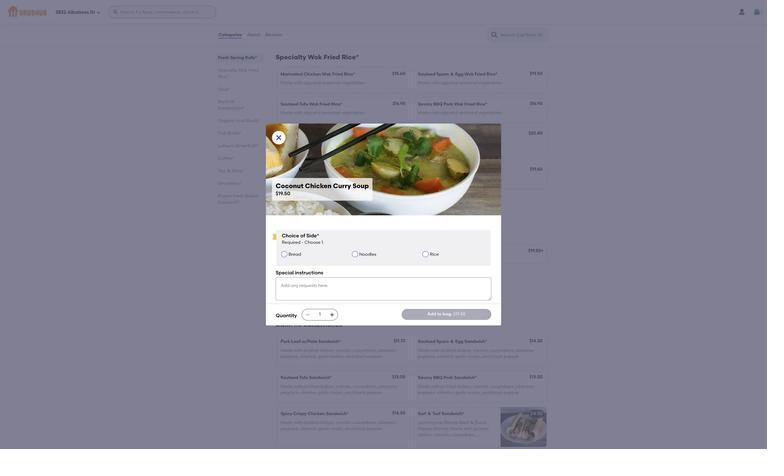 Task type: locate. For each thing, give the bounding box(es) containing it.
1 savory from the top
[[418, 102, 432, 107]]

egg for top sirloin wok fried rice*
[[441, 140, 449, 145]]

sauce.
[[512, 28, 526, 34]]

0 vertical spatial fresh
[[218, 55, 229, 60]]

peppers, inside made with pickled daikon, carrots, cucumbers, jalapeno peppers, cilantro, garlic butter, and black pepper.
[[281, 355, 299, 360]]

egg for house pork ＆ shrimp wok fried rice*
[[441, 176, 449, 181]]

lettuce, up inside.
[[441, 22, 456, 27]]

rice up sauce.
[[514, 22, 522, 27]]

made for house pork ＆ shrimp wok fried rice*
[[418, 176, 430, 181]]

1 vertical spatial banh mi sandwiches*
[[276, 321, 345, 329]]

2 savory from the top
[[418, 376, 432, 381]]

pepper inside lemongrass ribeye beef and black pepper shrimp.  made with egg and seasonal vegetables.
[[354, 140, 369, 145]]

garlic inside made with pickled daikon, carrots, cucumbers, jalapeno peppers, cilantro, garlic butter, and black pepper.
[[318, 355, 330, 360]]

specialty wok fried rice*
[[276, 53, 359, 61], [218, 68, 259, 79]]

$13.00
[[392, 375, 405, 380], [530, 375, 543, 380]]

carrots, inside made with pickled daikon, carrots, cucumbers, jalapeno peppers, cilantro, garlic butter, and black pepper.
[[336, 348, 352, 354]]

2 horizontal spatial black
[[475, 421, 487, 426]]

1 vertical spatial lemongrass
[[281, 198, 306, 203]]

fresh inside hope's fresh baked cookies!!!*
[[233, 194, 244, 199]]

black
[[342, 140, 353, 145], [281, 168, 293, 173], [475, 421, 487, 426]]

ribeye inside lemongrass ribeye beef ＆ black pepper shrimp.  made with pickled daikon, carrots, cucumbers, jalapeno peppers, cilantro, garlic mayo, and black pepper.
[[444, 421, 458, 426]]

1 horizontal spatial fresh
[[233, 194, 244, 199]]

turf
[[295, 131, 303, 137], [433, 412, 441, 417]]

0 horizontal spatial black
[[281, 168, 293, 173]]

soup* inside tab
[[218, 87, 231, 92]]

seasonal down house pork ＆ shrimp wok fried rice* at the top right of page
[[459, 176, 478, 181]]

1 horizontal spatial $20.80
[[529, 131, 543, 136]]

seasonal down sauteed spam ＆ egg wok fried rice*
[[459, 80, 478, 86]]

sprouts,
[[316, 22, 332, 27], [469, 22, 486, 27]]

0 vertical spatial bbq
[[433, 102, 443, 107]]

soup inside coconut chicken curry soup $19.50
[[353, 182, 369, 190]]

0 horizontal spatial banh mi sandwiches*
[[218, 99, 245, 111]]

top
[[418, 131, 426, 137]]

leaf
[[346, 22, 354, 27]]

0 vertical spatial rolls*
[[245, 55, 257, 60]]

1 horizontal spatial $13.00
[[530, 375, 543, 380]]

svg image
[[753, 8, 761, 16], [275, 134, 282, 142]]

beef stew soup
[[418, 249, 451, 254]]

0 horizontal spatial shrimp.
[[370, 140, 386, 145]]

fresh up cookies!!!*
[[233, 194, 244, 199]]

shrimp.
[[370, 140, 386, 145], [434, 427, 450, 432]]

dr
[[90, 9, 95, 15]]

black for savory bbq pork sandwich*
[[491, 391, 503, 396]]

sprouts, up noodle
[[316, 22, 332, 27]]

surf for surf ＆ turf sandwich*
[[418, 412, 426, 417]]

specialty down spring
[[218, 68, 237, 73]]

0 vertical spatial specialty
[[276, 53, 306, 61]]

with for black pepper shrimp wok fried rice*
[[294, 176, 302, 181]]

mayo, for sauteed tofu sandwich*
[[331, 391, 344, 396]]

black for sauteed tofu sandwich*
[[354, 391, 366, 396]]

cucumbers,
[[353, 348, 377, 354], [490, 348, 515, 354], [353, 384, 377, 390], [490, 384, 515, 390], [353, 421, 377, 426], [451, 433, 476, 438]]

1 horizontal spatial mi
[[294, 321, 302, 329]]

coconut chicken curry soup $19.50
[[276, 182, 369, 197]]

$14.30
[[530, 339, 543, 344], [392, 411, 405, 416]]

beef down surf ＆ turf wok fried rice*
[[322, 140, 332, 145]]

add to bag: $19.50
[[427, 312, 466, 317]]

0 horizontal spatial specialty
[[218, 68, 237, 73]]

coconut for coconut chicken curry soup $19.50
[[276, 182, 304, 190]]

0 vertical spatial rice
[[514, 22, 522, 27]]

0 horizontal spatial fresh
[[218, 55, 229, 60]]

specialty wok fried rice* down fresh spring rolls*
[[218, 68, 259, 79]]

0 horizontal spatial bowls*
[[228, 131, 241, 136]]

1 spam from the top
[[437, 72, 449, 77]]

peppers,
[[281, 355, 299, 360], [418, 355, 436, 360], [281, 391, 299, 396], [418, 391, 436, 396], [281, 427, 299, 432], [437, 439, 456, 444]]

sauteed for sauteed spam ＆ egg sandwich*
[[418, 340, 436, 345]]

soup* down specialty wok fried rice* tab
[[218, 87, 231, 92]]

1 horizontal spatial shrimp
[[448, 168, 463, 173]]

fried inside specialty wok fried rice*
[[249, 68, 259, 73]]

0 horizontal spatial curry
[[318, 273, 330, 278]]

cucumbers, inside lemongrass ribeye beef ＆ black pepper shrimp.  made with pickled daikon, carrots, cucumbers, jalapeno peppers, cilantro, garlic mayo, and black pepper.
[[451, 433, 476, 438]]

1 horizontal spatial soup*
[[276, 231, 295, 238]]

rice
[[430, 252, 439, 257]]

1 horizontal spatial lettuce,
[[441, 22, 456, 27]]

2 vertical spatial ribeye
[[444, 421, 458, 426]]

egg down marinated chicken wok fried rice*
[[303, 80, 312, 86]]

pickled inside made with pickled daikon, carrots, cucumbers, jalapeno peppers, cilantro, garlic butter, and black pepper.
[[303, 348, 318, 354]]

shrimp. for cucumbers,
[[434, 427, 450, 432]]

rice right the in
[[305, 28, 313, 34]]

made for pork loaf w/pate sandwich*
[[281, 348, 293, 354]]

1 vertical spatial rice
[[305, 28, 313, 34]]

with for marinated chicken wok fried rice*
[[294, 80, 302, 86]]

sprouts, up served
[[469, 22, 486, 27]]

0 horizontal spatial specialty wok fried rice*
[[218, 68, 259, 79]]

peppers, down sauteed tofu sandwich*
[[281, 391, 299, 396]]

beef inside lemongrass ribeye beef ＆ black pepper shrimp.  made with pickled daikon, carrots, cucumbers, jalapeno peppers, cilantro, garlic mayo, and black pepper.
[[459, 421, 469, 426]]

sandwiches* up organic on the left top
[[218, 106, 245, 111]]

made with egg and seasonal vegetables. for pork
[[418, 176, 503, 181]]

rolls*
[[245, 55, 257, 60], [248, 143, 259, 149]]

1 vertical spatial bbq
[[433, 376, 443, 381]]

1 spicy from the top
[[281, 249, 292, 254]]

egg down lemongrass ribeye beef wok fried rice*
[[303, 206, 312, 211]]

rice*
[[342, 53, 359, 61], [344, 72, 355, 77], [487, 72, 498, 77], [218, 74, 229, 79], [331, 102, 342, 107], [476, 102, 487, 107], [326, 131, 338, 137], [463, 131, 474, 137], [348, 168, 359, 173], [486, 168, 497, 173], [355, 198, 366, 203]]

beef down coconut chicken curry soup $19.50
[[323, 198, 332, 203]]

with inside made with pickled daikon, carrots, cucumbers, jalapeno peppers, cilantro, garlic butter, and black pepper.
[[294, 348, 302, 354]]

shrimp. for vegetables.
[[370, 140, 386, 145]]

pepper
[[354, 140, 369, 145], [294, 168, 309, 173], [418, 427, 433, 432]]

spicy
[[281, 249, 292, 254], [281, 412, 292, 417]]

0 horizontal spatial soup*
[[218, 87, 231, 92]]

main navigation navigation
[[0, 0, 767, 24]]

chicken up lemongrass ribeye beef wok fried rice*
[[305, 182, 332, 190]]

1 horizontal spatial black
[[342, 140, 353, 145]]

rolls* right wrap
[[248, 143, 259, 149]]

curry for coconut chicken curry soup
[[318, 273, 330, 278]]

1 vertical spatial tofu
[[299, 376, 308, 381]]

2 bean from the left
[[457, 22, 468, 27]]

black inside made with pickled daikon, carrots, cucumbers, jalapeno peppers, cilantro, garlic butter, and black pepper.
[[355, 355, 366, 360]]

1 horizontal spatial bean
[[457, 22, 468, 27]]

cucumbers, inside made with pickled daikon, carrots, cucumbers, jalapeno peppers, cilantro, garlic butter, and black pepper.
[[353, 348, 377, 354]]

1 vertical spatial spicy
[[281, 412, 292, 417]]

0 horizontal spatial lettuce,
[[355, 22, 371, 27]]

mayo, for spicy crispy chicken sandwich*
[[331, 427, 344, 432]]

spicy inside button
[[281, 249, 292, 254]]

peppers, down savory bbq pork sandwich*
[[418, 391, 436, 396]]

noodle
[[314, 28, 328, 34]]

with for sauteed tofu wok fried rice*
[[294, 110, 302, 115]]

spicy noodle soup button
[[277, 245, 409, 264]]

0 vertical spatial tofu
[[299, 102, 308, 107]]

peppers, for loaf
[[281, 355, 299, 360]]

1 vertical spatial ribeye
[[307, 198, 322, 203]]

egg for banh mi sandwiches*
[[455, 340, 463, 345]]

0 horizontal spatial rice
[[305, 28, 313, 34]]

0 vertical spatial curry
[[333, 182, 351, 190]]

seasonal down top sirloin wok fried rice*
[[459, 140, 478, 145]]

2 spam from the top
[[437, 340, 449, 345]]

made with pickled daikon, carrots, cucumbers, jalapeno peppers, cilantro, garlic mayo, and black pepper. for sauteed tofu sandwich*
[[281, 384, 397, 396]]

ribeye down surf ＆ turf wok fried rice*
[[307, 140, 321, 145]]

daikon, inside made with pickled daikon, carrots, cucumbers, jalapeno peppers, cilantro, garlic butter, and black pepper.
[[320, 348, 335, 354]]

sandwich* for spicy crispy chicken sandwich*
[[326, 412, 349, 417]]

pepper for surf ＆ turf sandwich*
[[418, 427, 433, 432]]

made with egg and seasonal vegetables.
[[281, 80, 365, 86], [418, 80, 503, 86], [281, 110, 365, 115], [418, 110, 503, 115], [418, 140, 503, 145], [281, 176, 365, 181], [418, 176, 503, 181], [281, 206, 365, 211]]

peanut
[[496, 28, 511, 34]]

daikon, down spicy crispy chicken sandwich*
[[320, 421, 335, 426]]

peppers, for crispy
[[281, 427, 299, 432]]

seasonal down surf ＆ turf wok fried rice*
[[309, 146, 327, 152]]

mayo, inside lemongrass ribeye beef ＆ black pepper shrimp.  made with pickled daikon, carrots, cucumbers, jalapeno peppers, cilantro, garlic mayo, and black pepper.
[[418, 445, 431, 450]]

$20.80 for lemongrass ribeye beef and black pepper shrimp.  made with egg and seasonal vegetables.
[[391, 131, 405, 136]]

and inside lemongrass ribeye beef ＆ black pepper shrimp.  made with pickled daikon, carrots, cucumbers, jalapeno peppers, cilantro, garlic mayo, and black pepper.
[[432, 445, 440, 450]]

cilantro, inside "made with lettuce, bean sprouts, cilantro, and rice vermicelli inside. two rolls served with peanut sauce."
[[487, 22, 504, 27]]

made for top sirloin wok fried rice*
[[418, 140, 430, 145]]

1 vertical spatial coconut
[[281, 273, 299, 278]]

1 horizontal spatial curry
[[333, 182, 351, 190]]

0 vertical spatial pepper
[[354, 140, 369, 145]]

2 sprouts, from the left
[[469, 22, 486, 27]]

bean inside made with bean sprouts, green leaf lettuce, cilantro, wrapped in rice noodle paper
[[304, 22, 315, 27]]

1 vertical spatial $14.30
[[392, 411, 405, 416]]

$16.90
[[393, 101, 405, 106], [530, 101, 543, 106], [530, 412, 543, 417]]

ribeye for ＆
[[444, 421, 458, 426]]

1 $20.80 from the left
[[391, 131, 405, 136]]

sprouts, inside made with bean sprouts, green leaf lettuce, cilantro, wrapped in rice noodle paper
[[316, 22, 332, 27]]

curry
[[333, 182, 351, 190], [318, 273, 330, 278]]

1 sprouts, from the left
[[316, 22, 332, 27]]

bean up rolls
[[457, 22, 468, 27]]

with for spicy crispy chicken sandwich*
[[294, 421, 302, 426]]

seasonal down savory bbq pork wok fried rice* in the right of the page
[[459, 110, 478, 115]]

peppers, for tofu
[[281, 391, 299, 396]]

0 vertical spatial black
[[342, 140, 353, 145]]

egg for marinated chicken wok fried rice*
[[303, 80, 312, 86]]

0 horizontal spatial sandwiches*
[[218, 106, 245, 111]]

coffee* tab
[[218, 155, 261, 162]]

svg image
[[113, 9, 118, 14], [96, 11, 100, 14], [305, 313, 310, 318], [330, 313, 335, 318]]

wok inside tab
[[238, 68, 248, 73]]

beef
[[322, 140, 332, 145], [323, 198, 332, 203], [418, 249, 427, 254], [459, 421, 469, 426]]

1 horizontal spatial specialty wok fried rice*
[[276, 53, 359, 61]]

1
[[761, 9, 762, 14]]

carrots,
[[336, 348, 352, 354], [473, 348, 489, 354], [336, 384, 352, 390], [473, 384, 489, 390], [336, 421, 352, 426], [434, 433, 450, 438]]

egg down savory bbq pork wok fried rice* in the right of the page
[[441, 110, 449, 115]]

curry for coconut chicken curry soup $19.50
[[333, 182, 351, 190]]

1 vertical spatial surf
[[418, 412, 426, 417]]

beef left stew
[[418, 249, 427, 254]]

made for savory bbq pork sandwich*
[[418, 384, 430, 390]]

0 vertical spatial surf
[[281, 131, 289, 137]]

sandwiches* down input item quantity number field
[[303, 321, 345, 329]]

0 horizontal spatial $20.80
[[391, 131, 405, 136]]

jalapeno
[[378, 348, 397, 354], [516, 348, 534, 354], [378, 384, 397, 390], [516, 384, 534, 390], [378, 421, 397, 426], [418, 439, 436, 444]]

jalapeno inside made with pickled daikon, carrots, cucumbers, jalapeno peppers, cilantro, garlic butter, and black pepper.
[[378, 348, 397, 354]]

1 vertical spatial mi
[[294, 321, 302, 329]]

1 vertical spatial specialty wok fried rice*
[[218, 68, 259, 79]]

$14.30 for sauteed spam ＆ egg sandwich*
[[530, 339, 543, 344]]

peppers, down 'loaf'
[[281, 355, 299, 360]]

shrimp. inside lemongrass ribeye beef ＆ black pepper shrimp.  made with pickled daikon, carrots, cucumbers, jalapeno peppers, cilantro, garlic mayo, and black pepper.
[[434, 427, 450, 432]]

crispy
[[293, 412, 307, 417]]

lettuce
[[218, 143, 234, 149]]

egg for black pepper shrimp wok fried rice*
[[303, 176, 312, 181]]

daikon,
[[320, 348, 335, 354], [457, 348, 472, 354], [320, 384, 335, 390], [457, 384, 472, 390], [320, 421, 335, 426], [418, 433, 433, 438]]

0 vertical spatial shrimp.
[[370, 140, 386, 145]]

spicy down required
[[281, 249, 292, 254]]

curry up lemongrass ribeye beef wok fried rice*
[[333, 182, 351, 190]]

0 vertical spatial ribeye
[[307, 140, 321, 145]]

seasonal for black pepper shrimp wok fried rice*
[[322, 176, 340, 181]]

more*
[[232, 169, 244, 174]]

spam
[[437, 72, 449, 77], [437, 340, 449, 345]]

1 horizontal spatial rice
[[514, 22, 522, 27]]

peppers, down 'surf ＆ turf sandwich*'
[[437, 439, 456, 444]]

0 vertical spatial svg image
[[753, 8, 761, 16]]

made with egg and seasonal vegetables. down house pork ＆ shrimp wok fried rice* at the top right of page
[[418, 176, 503, 181]]

daikon, for w/pate
[[320, 348, 335, 354]]

1 vertical spatial specialty
[[218, 68, 237, 73]]

mi down 'soup*' tab
[[230, 99, 235, 104]]

1 horizontal spatial pepper
[[354, 140, 369, 145]]

rice inside "made with lettuce, bean sprouts, cilantro, and rice vermicelli inside. two rolls served with peanut sauce."
[[514, 22, 522, 27]]

black inside lemongrass ribeye beef ＆ black pepper shrimp.  made with pickled daikon, carrots, cucumbers, jalapeno peppers, cilantro, garlic mayo, and black pepper.
[[475, 421, 487, 426]]

1 horizontal spatial sprouts,
[[469, 22, 486, 27]]

mi down quantity
[[294, 321, 302, 329]]

tofu
[[299, 102, 308, 107], [299, 376, 308, 381]]

1 horizontal spatial surf
[[418, 412, 426, 417]]

pork loaf w/pate sandwich*
[[281, 340, 341, 345]]

1 horizontal spatial banh
[[276, 321, 292, 329]]

peppers, for spam
[[418, 355, 436, 360]]

rice
[[514, 22, 522, 27], [305, 28, 313, 34]]

banh mi sandwiches* tab
[[218, 99, 261, 112]]

specialty wok fried rice* up marinated chicken wok fried rice*
[[276, 53, 359, 61]]

with for lemongrass ribeye beef wok fried rice*
[[294, 206, 302, 211]]

1 vertical spatial curry
[[318, 273, 330, 278]]

1 bean from the left
[[304, 22, 315, 27]]

daikon, down sauteed tofu sandwich*
[[320, 384, 335, 390]]

1 vertical spatial soup*
[[276, 231, 295, 238]]

made with pickled daikon, carrots, cucumbers, jalapeno peppers, cilantro, garlic mayo, and black pepper.
[[418, 348, 534, 360], [281, 384, 397, 396], [418, 384, 534, 396], [281, 421, 397, 432]]

2 spicy from the top
[[281, 412, 292, 417]]

banh mi sandwiches*
[[218, 99, 245, 111], [276, 321, 345, 329]]

1 vertical spatial sandwiches*
[[303, 321, 345, 329]]

seasonal down sauteed tofu wok fried rice*
[[322, 110, 340, 115]]

turf for wok
[[295, 131, 303, 137]]

curry down the spicy noodle soup button
[[318, 273, 330, 278]]

coconut
[[276, 182, 304, 190], [281, 273, 299, 278]]

choice
[[282, 233, 299, 239]]

shrimp. inside lemongrass ribeye beef and black pepper shrimp.  made with egg and seasonal vegetables.
[[370, 140, 386, 145]]

about
[[247, 32, 260, 37]]

made with egg and seasonal vegetables. down savory bbq pork wok fried rice* in the right of the page
[[418, 110, 503, 115]]

1 horizontal spatial specialty
[[276, 53, 306, 61]]

bean
[[304, 22, 315, 27], [457, 22, 468, 27]]

chicken right crispy
[[308, 412, 325, 417]]

1 vertical spatial spam
[[437, 340, 449, 345]]

1 vertical spatial svg image
[[275, 134, 282, 142]]

1 vertical spatial turf
[[433, 412, 441, 417]]

0 horizontal spatial surf
[[281, 131, 289, 137]]

ribeye down coconut chicken curry soup $19.50
[[307, 198, 322, 203]]

chicken
[[304, 72, 321, 77], [305, 182, 332, 190], [300, 273, 317, 278], [308, 412, 325, 417]]

seasonal for marinated chicken wok fried rice*
[[322, 80, 340, 86]]

rolls* right spring
[[245, 55, 257, 60]]

savory
[[418, 102, 432, 107], [418, 376, 432, 381]]

1 tofu from the top
[[299, 102, 308, 107]]

inside.
[[439, 28, 452, 34]]

2 horizontal spatial pepper
[[418, 427, 433, 432]]

baked
[[245, 194, 259, 199]]

jalapeno for sauteed spam ＆ egg sandwich*
[[516, 348, 534, 354]]

1 $13.00 from the left
[[392, 375, 405, 380]]

specialty
[[276, 53, 306, 61], [218, 68, 237, 73]]

0 vertical spatial bowls*
[[247, 118, 260, 123]]

surf ＆ turf sandwich*
[[418, 412, 464, 417]]

peppers, up savory bbq pork sandwich*
[[418, 355, 436, 360]]

1 vertical spatial egg
[[455, 340, 463, 345]]

0 horizontal spatial $14.30
[[392, 411, 405, 416]]

made with egg and seasonal vegetables. down top sirloin wok fried rice*
[[418, 140, 503, 145]]

lemongrass
[[281, 140, 306, 145], [281, 198, 306, 203], [418, 421, 443, 426]]

specialty wok fried rice* inside tab
[[218, 68, 259, 79]]

2 $13.00 from the left
[[530, 375, 543, 380]]

spicy for spicy crispy chicken sandwich*
[[281, 412, 292, 417]]

lettuce, right leaf
[[355, 22, 371, 27]]

daikon, down savory bbq pork sandwich*
[[457, 384, 472, 390]]

carrots, for sauteed spam ＆ egg sandwich*
[[473, 348, 489, 354]]

egg down sauteed spam ＆ egg wok fried rice*
[[441, 80, 449, 86]]

garlic inside lemongrass ribeye beef ＆ black pepper shrimp.  made with pickled daikon, carrots, cucumbers, jalapeno peppers, cilantro, garlic mayo, and black pepper.
[[475, 439, 487, 444]]

carrots, for pork loaf w/pate sandwich*
[[336, 348, 352, 354]]

hope's fresh baked cookies!!!* tab
[[218, 193, 261, 206]]

daikon, down 'surf ＆ turf sandwich*'
[[418, 433, 433, 438]]

0 vertical spatial turf
[[295, 131, 303, 137]]

0 horizontal spatial svg image
[[275, 134, 282, 142]]

chicken inside coconut chicken curry soup $19.50
[[305, 182, 332, 190]]

0 horizontal spatial banh
[[218, 99, 229, 104]]

mi inside banh mi sandwiches*
[[230, 99, 235, 104]]

beef for ＆
[[459, 421, 469, 426]]

0 vertical spatial banh mi sandwiches*
[[218, 99, 245, 111]]

Special instructions text field
[[276, 278, 491, 301]]

black for surf ＆ turf wok fried rice*
[[342, 140, 353, 145]]

rice inside made with bean sprouts, green leaf lettuce, cilantro, wrapped in rice noodle paper
[[305, 28, 313, 34]]

0 vertical spatial soup*
[[218, 87, 231, 92]]

daikon, for ＆
[[457, 348, 472, 354]]

bbq for egg
[[433, 102, 443, 107]]

0 horizontal spatial pepper
[[294, 168, 309, 173]]

soup*
[[218, 87, 231, 92], [276, 231, 295, 238]]

1 horizontal spatial svg image
[[753, 8, 761, 16]]

made with egg and seasonal vegetables. down sauteed tofu wok fried rice*
[[281, 110, 365, 115]]

made with egg and seasonal vegetables. down marinated chicken wok fried rice*
[[281, 80, 365, 86]]

egg
[[455, 72, 463, 77], [455, 340, 463, 345]]

spicy for spicy noodle soup
[[281, 249, 292, 254]]

daikon, down sauteed spam ＆ egg sandwich*
[[457, 348, 472, 354]]

coconut for coconut chicken curry soup
[[281, 273, 299, 278]]

and
[[505, 22, 513, 27], [313, 80, 321, 86], [450, 80, 458, 86], [313, 110, 321, 115], [450, 110, 458, 115], [333, 140, 341, 145], [450, 140, 458, 145], [300, 146, 308, 152], [313, 176, 321, 181], [450, 176, 458, 181], [313, 206, 321, 211], [346, 355, 354, 360], [482, 355, 490, 360], [345, 391, 353, 396], [482, 391, 490, 396], [345, 427, 353, 432], [432, 445, 440, 450]]

fresh
[[218, 55, 229, 60], [233, 194, 244, 199]]

1 vertical spatial shrimp.
[[434, 427, 450, 432]]

fresh left spring
[[218, 55, 229, 60]]

banh down quantity
[[276, 321, 292, 329]]

0 vertical spatial mi
[[230, 99, 235, 104]]

made with egg and seasonal vegetables. for tofu
[[281, 110, 365, 115]]

bowls*
[[247, 118, 260, 123], [228, 131, 241, 136]]

pepper. inside made with pickled daikon, carrots, cucumbers, jalapeno peppers, cilantro, garlic butter, and black pepper.
[[367, 355, 383, 360]]

＆
[[450, 72, 454, 77], [290, 131, 294, 137], [443, 168, 447, 173], [227, 169, 231, 174], [450, 340, 454, 345], [427, 412, 432, 417], [470, 421, 474, 426]]

0 horizontal spatial sprouts,
[[316, 22, 332, 27]]

wok
[[308, 53, 322, 61], [238, 68, 248, 73], [322, 72, 331, 77], [465, 72, 474, 77], [309, 102, 319, 107], [454, 102, 464, 107], [304, 131, 314, 137], [441, 131, 450, 137], [326, 168, 335, 173], [464, 168, 473, 173], [333, 198, 343, 203]]

seasonal for sauteed tofu wok fried rice*
[[322, 110, 340, 115]]

$13.00 for savory bbq pork sandwich*
[[530, 375, 543, 380]]

pepper. inside lemongrass ribeye beef ＆ black pepper shrimp.  made with pickled daikon, carrots, cucumbers, jalapeno peppers, cilantro, garlic mayo, and black pepper.
[[454, 445, 470, 450]]

seasonal for savory bbq pork wok fried rice*
[[459, 110, 478, 115]]

seasonal for house pork ＆ shrimp wok fried rice*
[[459, 176, 478, 181]]

sauteed for sauteed tofu sandwich*
[[281, 376, 298, 381]]

black inside lemongrass ribeye beef and black pepper shrimp.  made with egg and seasonal vegetables.
[[342, 140, 353, 145]]

bowls* right acai
[[247, 118, 260, 123]]

lemongrass inside lemongrass ribeye beef and black pepper shrimp.  made with egg and seasonal vegetables.
[[281, 140, 306, 145]]

2 egg from the top
[[455, 340, 463, 345]]

seasonal
[[322, 80, 340, 86], [459, 80, 478, 86], [322, 110, 340, 115], [459, 110, 478, 115], [459, 140, 478, 145], [309, 146, 327, 152], [322, 176, 340, 181], [459, 176, 478, 181], [322, 206, 340, 211]]

2 bbq from the top
[[433, 376, 443, 381]]

banh mi sandwiches* up organic on the left top
[[218, 99, 245, 111]]

pepper. for sauteed tofu sandwich*
[[367, 391, 383, 396]]

pepper inside lemongrass ribeye beef ＆ black pepper shrimp.  made with pickled daikon, carrots, cucumbers, jalapeno peppers, cilantro, garlic mayo, and black pepper.
[[418, 427, 433, 432]]

0 horizontal spatial shrimp
[[310, 168, 325, 173]]

0 vertical spatial lemongrass
[[281, 140, 306, 145]]

daikon, up butter, on the bottom left
[[320, 348, 335, 354]]

2 $20.80 from the left
[[529, 131, 543, 136]]

$16.90 for savory bbq pork wok fried rice*
[[530, 101, 543, 106]]

bowls* right "cali"
[[228, 131, 241, 136]]

Input item quantity number field
[[313, 310, 327, 321]]

2 tofu from the top
[[299, 376, 308, 381]]

marinated
[[281, 72, 303, 77]]

pepper for surf ＆ turf wok fried rice*
[[354, 140, 369, 145]]

beef inside lemongrass ribeye beef and black pepper shrimp.  made with egg and seasonal vegetables.
[[322, 140, 332, 145]]

made with egg and seasonal vegetables. down lemongrass ribeye beef wok fried rice*
[[281, 206, 365, 211]]

egg down black pepper shrimp wok fried rice* at the top
[[303, 176, 312, 181]]

made with egg and seasonal vegetables. down sauteed spam ＆ egg wok fried rice*
[[418, 80, 503, 86]]

svg image inside "1" button
[[753, 8, 761, 16]]

with for sauteed tofu sandwich*
[[294, 384, 302, 390]]

1 horizontal spatial shrimp.
[[434, 427, 450, 432]]

vegetables. for top sirloin wok fried rice*
[[479, 140, 503, 145]]

2 vertical spatial lemongrass
[[418, 421, 443, 426]]

1 egg from the top
[[455, 72, 463, 77]]

$19.50 +
[[528, 249, 544, 254]]

1 vertical spatial black
[[281, 168, 293, 173]]

banh mi sandwiches* down input item quantity number field
[[276, 321, 345, 329]]

and inside made with pickled daikon, carrots, cucumbers, jalapeno peppers, cilantro, garlic butter, and black pepper.
[[346, 355, 354, 360]]

0 vertical spatial egg
[[455, 72, 463, 77]]

egg down top sirloin wok fried rice*
[[441, 140, 449, 145]]

made with bean sprouts, green leaf lettuce, cilantro, wrapped in rice noodle paper button
[[277, 10, 409, 40]]

pepper. for spicy crispy chicken sandwich*
[[367, 427, 383, 432]]

0 horizontal spatial mi
[[230, 99, 235, 104]]

jalapeno inside lemongrass ribeye beef ＆ black pepper shrimp.  made with pickled daikon, carrots, cucumbers, jalapeno peppers, cilantro, garlic mayo, and black pepper.
[[418, 439, 436, 444]]

coconut inside coconut chicken curry soup $19.50
[[276, 182, 304, 190]]

banh up organic on the left top
[[218, 99, 229, 104]]

jalapeno for sauteed tofu sandwich*
[[378, 384, 397, 390]]

black
[[355, 355, 366, 360], [491, 355, 503, 360], [354, 391, 366, 396], [491, 391, 503, 396], [354, 427, 366, 432], [441, 445, 453, 450]]

2 vertical spatial pepper
[[418, 427, 433, 432]]

curry inside coconut chicken curry soup $19.50
[[333, 182, 351, 190]]

1 bbq from the top
[[433, 102, 443, 107]]

lettuce wrap rolls* tab
[[218, 143, 261, 149]]

$16.90 for sauteed tofu wok fried rice*
[[393, 101, 405, 106]]

banh mi sandwiches* inside tab
[[218, 99, 245, 111]]

＆ inside lemongrass ribeye beef ＆ black pepper shrimp.  made with pickled daikon, carrots, cucumbers, jalapeno peppers, cilantro, garlic mayo, and black pepper.
[[470, 421, 474, 426]]

ribeye for wok
[[307, 198, 322, 203]]

turf for sandwich*
[[433, 412, 441, 417]]

1 horizontal spatial turf
[[433, 412, 441, 417]]

1 lettuce, from the left
[[355, 22, 371, 27]]

pickled for chicken
[[303, 421, 318, 426]]

egg down house pork ＆ shrimp wok fried rice* at the top right of page
[[441, 176, 449, 181]]

spam for banh mi sandwiches*
[[437, 340, 449, 345]]

egg down surf ＆ turf wok fried rice*
[[290, 146, 299, 152]]

and inside "made with lettuce, bean sprouts, cilantro, and rice vermicelli inside. two rolls served with peanut sauce."
[[505, 22, 513, 27]]

0 vertical spatial spam
[[437, 72, 449, 77]]

garlic for ＆
[[455, 355, 467, 360]]

spicy left crispy
[[281, 412, 292, 417]]

made with egg and seasonal vegetables. for bbq
[[418, 110, 503, 115]]

specialty inside specialty wok fried rice*
[[218, 68, 237, 73]]

specialty up marinated
[[276, 53, 306, 61]]

sandwich* for savory bbq pork sandwich*
[[454, 376, 477, 381]]

shrimp
[[310, 168, 325, 173], [448, 168, 463, 173]]

made inside made with pickled daikon, carrots, cucumbers, jalapeno peppers, cilantro, garlic butter, and black pepper.
[[281, 348, 293, 354]]

0 vertical spatial sandwiches*
[[218, 106, 245, 111]]

2 lettuce, from the left
[[441, 22, 456, 27]]

ribeye down 'surf ＆ turf sandwich*'
[[444, 421, 458, 426]]

lemongrass inside lemongrass ribeye beef ＆ black pepper shrimp.  made with pickled daikon, carrots, cucumbers, jalapeno peppers, cilantro, garlic mayo, and black pepper.
[[418, 421, 443, 426]]

1 vertical spatial fresh
[[233, 194, 244, 199]]

fried
[[324, 53, 340, 61], [249, 68, 259, 73], [332, 72, 343, 77], [475, 72, 485, 77], [320, 102, 330, 107], [465, 102, 475, 107], [315, 131, 325, 137], [451, 131, 462, 137], [336, 168, 347, 173], [474, 168, 485, 173], [344, 198, 354, 203]]

0 vertical spatial $14.30
[[530, 339, 543, 344]]

peppers, down crispy
[[281, 427, 299, 432]]

black for sauteed spam ＆ egg sandwich*
[[491, 355, 503, 360]]

with for sauteed spam ＆ egg sandwich*
[[431, 348, 440, 354]]

seasonal down marinated chicken wok fried rice*
[[322, 80, 340, 86]]

pickled for pork
[[441, 384, 456, 390]]

seasonal down lemongrass ribeye beef wok fried rice*
[[322, 206, 340, 211]]

chicken right special
[[300, 273, 317, 278]]

made with egg and seasonal vegetables. down black pepper shrimp wok fried rice* at the top
[[281, 176, 365, 181]]

seasonal up coconut chicken curry soup $19.50
[[322, 176, 340, 181]]

2 vertical spatial black
[[475, 421, 487, 426]]

made with lettuce, bean sprouts, cilantro, and rice vermicelli inside. two rolls served with peanut sauce.
[[418, 22, 526, 34]]

chicken for coconut chicken curry soup
[[300, 273, 317, 278]]

0 horizontal spatial turf
[[295, 131, 303, 137]]

soup* up required
[[276, 231, 295, 238]]

with inside lemongrass ribeye beef ＆ black pepper shrimp.  made with pickled daikon, carrots, cucumbers, jalapeno peppers, cilantro, garlic mayo, and black pepper.
[[464, 427, 472, 432]]

mayo, for savory bbq pork sandwich*
[[468, 391, 481, 396]]

egg down sauteed tofu wok fried rice*
[[303, 110, 312, 115]]

ribeye inside lemongrass ribeye beef and black pepper shrimp.  made with egg and seasonal vegetables.
[[307, 140, 321, 145]]

0 vertical spatial coconut
[[276, 182, 304, 190]]

bean up the in
[[304, 22, 315, 27]]

0 horizontal spatial $13.00
[[392, 375, 405, 380]]

chicken right marinated
[[304, 72, 321, 77]]

beef down 'surf ＆ turf sandwich*'
[[459, 421, 469, 426]]

fresh spring rolls* tab
[[218, 55, 261, 61]]



Task type: describe. For each thing, give the bounding box(es) containing it.
rolls* for lettuce wrap rolls*
[[248, 143, 259, 149]]

bean inside "made with lettuce, bean sprouts, cilantro, and rice vermicelli inside. two rolls served with peanut sauce."
[[457, 22, 468, 27]]

made for sauteed tofu wok fried rice*
[[281, 110, 293, 115]]

carrots, for savory bbq pork sandwich*
[[473, 384, 489, 390]]

egg for lemongrass ribeye beef wok fried rice*
[[303, 206, 312, 211]]

chicken for coconut chicken curry soup $19.50
[[305, 182, 332, 190]]

made for savory bbq pork wok fried rice*
[[418, 110, 430, 115]]

soup inside button
[[310, 249, 320, 254]]

vegetables. inside lemongrass ribeye beef and black pepper shrimp.  made with egg and seasonal vegetables.
[[328, 146, 352, 152]]

savory for savory bbq pork wok fried rice*
[[418, 102, 432, 107]]

sauteed spam ＆ egg wok fried rice*
[[418, 72, 498, 77]]

1 horizontal spatial sandwiches*
[[303, 321, 345, 329]]

made with egg and seasonal vegetables. for chicken
[[281, 80, 365, 86]]

vegetables. for savory bbq pork wok fried rice*
[[479, 110, 503, 115]]

choose
[[305, 240, 321, 245]]

black for pork loaf w/pate sandwich*
[[355, 355, 366, 360]]

3822
[[55, 9, 66, 15]]

marinated chicken wok fried rice*
[[281, 72, 355, 77]]

1 vertical spatial pepper
[[294, 168, 309, 173]]

lettuce, inside made with bean sprouts, green leaf lettuce, cilantro, wrapped in rice noodle paper
[[355, 22, 371, 27]]

sandwich* for pork loaf w/pate sandwich*
[[318, 340, 341, 345]]

chicken for marinated chicken wok fried rice*
[[304, 72, 321, 77]]

made with pickled daikon, carrots, cucumbers, jalapeno peppers, cilantro, garlic mayo, and black pepper. for sauteed spam ＆ egg sandwich*
[[418, 348, 534, 360]]

$13.00 for sauteed tofu sandwich*
[[392, 375, 405, 380]]

1 vertical spatial banh
[[276, 321, 292, 329]]

search icon image
[[491, 31, 498, 39]]

albatross
[[67, 9, 89, 15]]

egg for savory bbq pork wok fried rice*
[[441, 110, 449, 115]]

sandwiches* inside 'banh mi sandwiches*' tab
[[218, 106, 245, 111]]

green
[[333, 22, 345, 27]]

spicy crispy chicken sandwich*
[[281, 412, 349, 417]]

pepper. for savory bbq pork sandwich*
[[504, 391, 520, 396]]

lemongrass ribeye beef and black pepper shrimp.  made with egg and seasonal vegetables.
[[281, 140, 399, 152]]

add
[[427, 312, 436, 317]]

with inside made with bean sprouts, green leaf lettuce, cilantro, wrapped in rice noodle paper
[[294, 22, 303, 27]]

made for sauteed spam ＆ egg wok fried rice*
[[418, 80, 430, 86]]

lemongrass for lemongrass ribeye beef and black pepper shrimp.  made with egg and seasonal vegetables.
[[281, 140, 306, 145]]

made for spicy crispy chicken sandwich*
[[281, 421, 293, 426]]

tea ＆ more* tab
[[218, 168, 261, 174]]

reviews button
[[265, 24, 283, 46]]

1 button
[[753, 6, 762, 17]]

noodle
[[293, 249, 309, 254]]

black for surf ＆ turf sandwich*
[[475, 421, 487, 426]]

ribeye for and
[[307, 140, 321, 145]]

cilantro, inside made with bean sprouts, green leaf lettuce, cilantro, wrapped in rice noodle paper
[[372, 22, 389, 27]]

coconut chicken curry soup
[[281, 273, 342, 278]]

bag:
[[443, 312, 452, 317]]

cucumbers, for spicy crispy chicken sandwich*
[[353, 421, 377, 426]]

fresh spring rolls*
[[218, 55, 257, 60]]

lettuce, inside "made with lettuce, bean sprouts, cilantro, and rice vermicelli inside. two rolls served with peanut sauce."
[[441, 22, 456, 27]]

carrots, inside lemongrass ribeye beef ＆ black pepper shrimp.  made with pickled daikon, carrots, cucumbers, jalapeno peppers, cilantro, garlic mayo, and black pepper.
[[434, 433, 450, 438]]

daikon, inside lemongrass ribeye beef ＆ black pepper shrimp.  made with pickled daikon, carrots, cucumbers, jalapeno peppers, cilantro, garlic mayo, and black pepper.
[[418, 433, 433, 438]]

1 horizontal spatial bowls*
[[247, 118, 260, 123]]

made
[[281, 22, 293, 27]]

with for top sirloin wok fried rice*
[[431, 140, 440, 145]]

with for savory bbq pork sandwich*
[[431, 384, 440, 390]]

seasonal for sauteed spam ＆ egg wok fried rice*
[[459, 80, 478, 86]]

cilantro, inside lemongrass ribeye beef ＆ black pepper shrimp.  made with pickled daikon, carrots, cucumbers, jalapeno peppers, cilantro, garlic mayo, and black pepper.
[[457, 439, 474, 444]]

cali bowls*
[[218, 131, 241, 136]]

spring
[[230, 55, 244, 60]]

made with egg and seasonal vegetables. for sirloin
[[418, 140, 503, 145]]

tofu for pickled
[[299, 376, 308, 381]]

rolls
[[462, 28, 470, 34]]

spam for specialty wok fried rice*
[[437, 72, 449, 77]]

sandwich* for surf ＆ turf sandwich*
[[442, 412, 464, 417]]

smoothies* tab
[[218, 180, 261, 187]]

made with egg and seasonal vegetables. for ribeye
[[281, 206, 365, 211]]

tea
[[218, 169, 226, 174]]

instructions
[[295, 270, 323, 276]]

egg inside lemongrass ribeye beef and black pepper shrimp.  made with egg and seasonal vegetables.
[[290, 146, 299, 152]]

pickled for w/pate
[[303, 348, 318, 354]]

peppers, inside lemongrass ribeye beef ＆ black pepper shrimp.  made with pickled daikon, carrots, cucumbers, jalapeno peppers, cilantro, garlic mayo, and black pepper.
[[437, 439, 456, 444]]

made with lettuce, bean sprouts, cilantro, and rice vermicelli inside. two rolls served with peanut sauce. button
[[414, 10, 547, 40]]

lettuce wrap rolls*
[[218, 143, 259, 149]]

two
[[453, 28, 461, 34]]

house pork ＆ shrimp wok fried rice*
[[418, 168, 497, 173]]

banh inside banh mi sandwiches*
[[218, 99, 229, 104]]

coconut chicken curry soup image
[[363, 269, 409, 309]]

categories
[[218, 32, 242, 37]]

spicy noodle soup
[[281, 249, 320, 254]]

made inside lemongrass ribeye beef ＆ black pepper shrimp.  made with pickled daikon, carrots, cucumbers, jalapeno peppers, cilantro, garlic mayo, and black pepper.
[[451, 427, 463, 432]]

made with bean sprouts, green leaf lettuce, cilantro, wrapped in rice noodle paper
[[281, 22, 389, 34]]

surf ＆ turf wok fried rice*
[[281, 131, 338, 137]]

$15.60
[[392, 71, 405, 76]]

cookies!!!*
[[218, 200, 240, 205]]

surf ＆ turf sandwich* image
[[501, 408, 547, 448]]

butter,
[[331, 355, 345, 360]]

served
[[471, 28, 485, 34]]

seasonal inside lemongrass ribeye beef and black pepper shrimp.  made with egg and seasonal vegetables.
[[309, 146, 327, 152]]

vegetables. for marinated chicken wok fried rice*
[[341, 80, 365, 86]]

smoothies*
[[218, 181, 242, 186]]

rolls* for fresh spring rolls*
[[245, 55, 257, 60]]

2 shrimp from the left
[[448, 168, 463, 173]]

black for spicy crispy chicken sandwich*
[[354, 427, 366, 432]]

with for house pork ＆ shrimp wok fried rice*
[[431, 176, 440, 181]]

made for black pepper shrimp wok fried rice*
[[281, 176, 293, 181]]

organic
[[218, 118, 235, 123]]

hope's
[[218, 194, 232, 199]]

1.
[[322, 240, 324, 245]]

of
[[300, 233, 305, 239]]

rice* inside tab
[[218, 74, 229, 79]]

vermicelli
[[418, 28, 438, 34]]

with inside lemongrass ribeye beef and black pepper shrimp.  made with egg and seasonal vegetables.
[[281, 146, 289, 152]]

jalapeno for spicy crispy chicken sandwich*
[[378, 421, 397, 426]]

to
[[437, 312, 442, 317]]

sauteed spam ＆ egg sandwich*
[[418, 340, 487, 345]]

side*
[[306, 233, 319, 239]]

pickled inside lemongrass ribeye beef ＆ black pepper shrimp.  made with pickled daikon, carrots, cucumbers, jalapeno peppers, cilantro, garlic mayo, and black pepper.
[[474, 427, 489, 432]]

organic acai bowls*
[[218, 118, 260, 123]]

black inside lemongrass ribeye beef ＆ black pepper shrimp.  made with pickled daikon, carrots, cucumbers, jalapeno peppers, cilantro, garlic mayo, and black pepper.
[[441, 445, 453, 450]]

savory for savory bbq pork sandwich*
[[418, 376, 432, 381]]

carrots, for spicy crispy chicken sandwich*
[[336, 421, 352, 426]]

1 horizontal spatial banh mi sandwiches*
[[276, 321, 345, 329]]

loaf
[[291, 340, 301, 345]]

in
[[301, 28, 304, 34]]

wrap
[[235, 143, 247, 149]]

vegetables. for house pork ＆ shrimp wok fried rice*
[[479, 176, 503, 181]]

special instructions
[[276, 270, 323, 276]]

1 shrimp from the left
[[310, 168, 325, 173]]

carrots, for sauteed tofu sandwich*
[[336, 384, 352, 390]]

lemongrass ribeye beef wok fried rice*
[[281, 198, 366, 203]]

wrapped
[[281, 28, 300, 34]]

w/pate
[[302, 340, 317, 345]]

choice of side* required - choose 1.
[[282, 233, 324, 245]]

lemongrass ribeye beef ＆ black pepper shrimp.  made with pickled daikon, carrots, cucumbers, jalapeno peppers, cilantro, garlic mayo, and black pepper.
[[418, 421, 489, 450]]

$19.50 inside coconut chicken curry soup $19.50
[[276, 191, 290, 197]]

black pepper shrimp wok fried rice*
[[281, 168, 359, 173]]

daikon, for chicken
[[320, 421, 335, 426]]

house
[[418, 168, 431, 173]]

bbq for pickled
[[433, 376, 443, 381]]

categories button
[[218, 24, 242, 46]]

+
[[541, 249, 544, 254]]

top sirloin wok fried rice*
[[418, 131, 474, 137]]

about button
[[247, 24, 260, 46]]

made for lemongrass ribeye beef wok fried rice*
[[281, 206, 293, 211]]

garlic for chicken
[[318, 427, 330, 432]]

sauteed tofu wok fried rice*
[[281, 102, 342, 107]]

acai
[[236, 118, 246, 123]]

vegetables. for sauteed spam ＆ egg wok fried rice*
[[479, 80, 503, 86]]

special
[[276, 270, 294, 276]]

specialty wok fried rice* tab
[[218, 67, 261, 80]]

stew
[[428, 249, 439, 254]]

garlic for w/pate
[[318, 355, 330, 360]]

made for sauteed tofu sandwich*
[[281, 384, 293, 390]]

cilantro, inside made with pickled daikon, carrots, cucumbers, jalapeno peppers, cilantro, garlic butter, and black pepper.
[[300, 355, 317, 360]]

made with pickled daikon, carrots, cucumbers, jalapeno peppers, cilantro, garlic butter, and black pepper.
[[281, 348, 397, 360]]

pepper. for sauteed spam ＆ egg sandwich*
[[504, 355, 520, 360]]

soup* tab
[[218, 86, 261, 93]]

$14.30 for spicy crispy chicken sandwich*
[[392, 411, 405, 416]]

tea ＆ more*
[[218, 169, 244, 174]]

made inside "made with lettuce, bean sprouts, cilantro, and rice vermicelli inside. two rolls served with peanut sauce."
[[418, 22, 430, 27]]

-
[[302, 240, 304, 245]]

cali
[[218, 131, 226, 136]]

garlic for sandwich*
[[318, 391, 330, 396]]

sirloin
[[427, 131, 440, 137]]

cucumbers, for sauteed spam ＆ egg sandwich*
[[490, 348, 515, 354]]

paper
[[329, 28, 342, 34]]

jalapeno for pork loaf w/pate sandwich*
[[378, 348, 397, 354]]

made for marinated chicken wok fried rice*
[[281, 80, 293, 86]]

Search Cali Banh Mi search field
[[500, 32, 547, 38]]

coffee*
[[218, 156, 234, 161]]

with for savory bbq pork wok fried rice*
[[431, 110, 440, 115]]

quantity
[[276, 313, 297, 319]]

savory bbq pork sandwich*
[[418, 376, 477, 381]]

sauteed tofu sandwich*
[[281, 376, 332, 381]]

made with egg and seasonal vegetables. for pepper
[[281, 176, 365, 181]]

cali bowls* tab
[[218, 130, 261, 137]]

hope's fresh baked cookies!!!*
[[218, 194, 259, 205]]

0 vertical spatial specialty wok fried rice*
[[276, 53, 359, 61]]

pepper. for pork loaf w/pate sandwich*
[[367, 355, 383, 360]]

sprouts, inside "made with lettuce, bean sprouts, cilantro, and rice vermicelli inside. two rolls served with peanut sauce."
[[469, 22, 486, 27]]

daikon, for pork
[[457, 384, 472, 390]]

bread
[[289, 252, 301, 257]]

noodles
[[359, 252, 376, 257]]

＆ inside tea ＆ more* tab
[[227, 169, 231, 174]]

made inside lemongrass ribeye beef and black pepper shrimp.  made with egg and seasonal vegetables.
[[387, 140, 399, 145]]

cucumbers, for savory bbq pork sandwich*
[[490, 384, 515, 390]]

peppers, for bbq
[[418, 391, 436, 396]]

required
[[282, 240, 301, 245]]

with for sauteed spam ＆ egg wok fried rice*
[[431, 80, 440, 86]]

$11.70
[[394, 339, 405, 344]]

jalapeno for savory bbq pork sandwich*
[[516, 384, 534, 390]]

lemongrass for lemongrass ribeye beef ＆ black pepper shrimp.  made with pickled daikon, carrots, cucumbers, jalapeno peppers, cilantro, garlic mayo, and black pepper.
[[418, 421, 443, 426]]

organic acai bowls* tab
[[218, 118, 261, 124]]

cucumbers, for pork loaf w/pate sandwich*
[[353, 348, 377, 354]]

reviews
[[265, 32, 282, 37]]



Task type: vqa. For each thing, say whether or not it's contained in the screenshot.


